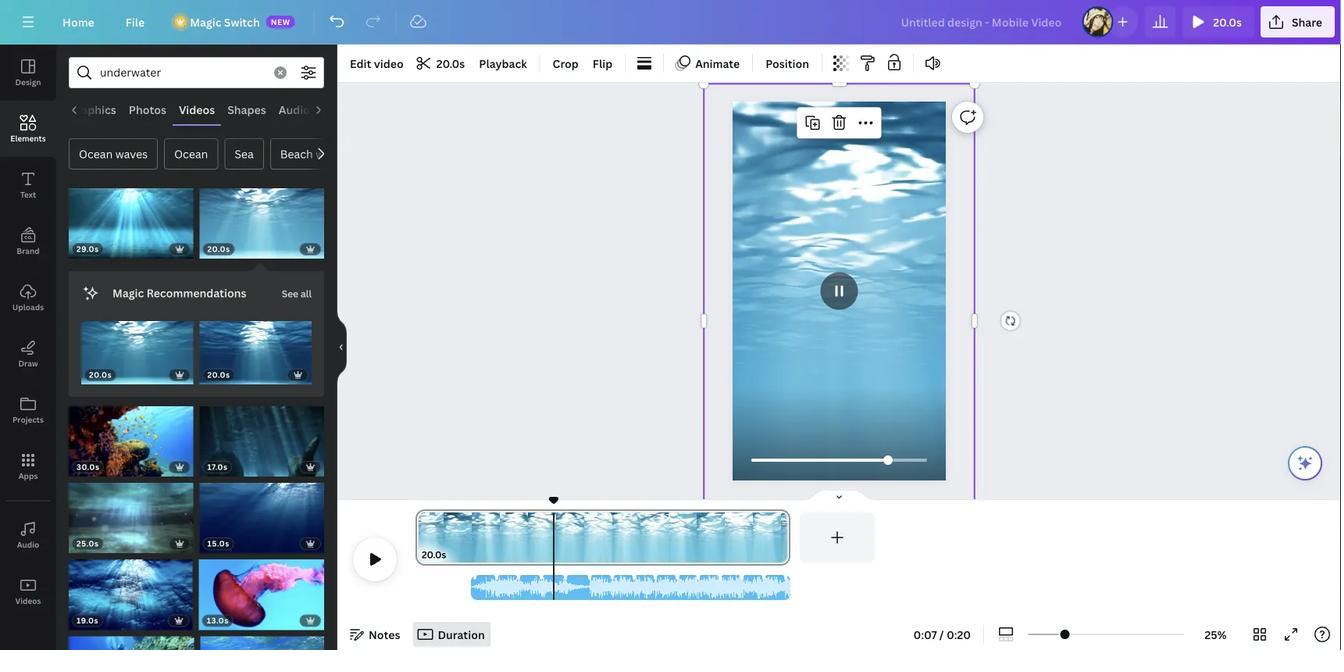 Task type: locate. For each thing, give the bounding box(es) containing it.
0 vertical spatial trimming, start edge slider
[[416, 513, 430, 563]]

graphics
[[68, 102, 116, 117]]

1 horizontal spatial group
[[200, 627, 324, 650]]

main menu bar
[[0, 0, 1342, 45]]

home
[[63, 14, 94, 29]]

0 vertical spatial trimming, end edge slider
[[777, 513, 791, 563]]

1 horizontal spatial waves
[[316, 147, 348, 161]]

edit video button
[[344, 51, 410, 76]]

1 horizontal spatial videos
[[179, 102, 215, 117]]

1 vertical spatial audio button
[[0, 507, 56, 563]]

20.0s group for 20.0s
[[200, 312, 312, 384]]

videos button down search elements search box
[[172, 95, 221, 124]]

30.0s group
[[69, 397, 193, 477]]

apps button
[[0, 438, 56, 495]]

0 vertical spatial magic
[[190, 14, 222, 29]]

20.0s left playback
[[437, 56, 465, 71]]

2 waves from the left
[[316, 147, 348, 161]]

projects button
[[0, 382, 56, 438]]

notes
[[369, 627, 400, 642]]

0 horizontal spatial trimming, start edge slider
[[416, 513, 430, 563]]

ocean for ocean
[[174, 147, 208, 161]]

magic recommendations
[[113, 286, 246, 300]]

1 horizontal spatial magic
[[190, 14, 222, 29]]

text button
[[0, 157, 56, 213]]

20.0s button
[[1182, 6, 1255, 38], [412, 51, 471, 76], [422, 547, 446, 563]]

0 vertical spatial videos button
[[172, 95, 221, 124]]

design button
[[0, 45, 56, 101]]

see all
[[282, 287, 312, 300]]

position
[[766, 56, 809, 71]]

magic left switch
[[190, 14, 222, 29]]

draw button
[[0, 326, 56, 382]]

trimming, end edge slider
[[777, 513, 791, 563], [780, 575, 791, 600]]

2 group from the left
[[200, 627, 324, 650]]

file button
[[113, 6, 157, 38]]

0 vertical spatial 20.0s button
[[1182, 6, 1255, 38]]

all
[[301, 287, 312, 300]]

waves for ocean waves
[[115, 147, 148, 161]]

audio
[[278, 102, 310, 117], [17, 539, 39, 550]]

waves
[[115, 147, 148, 161], [316, 147, 348, 161]]

ocean waves button
[[69, 138, 158, 170]]

0 horizontal spatial magic
[[113, 286, 144, 300]]

group
[[69, 627, 194, 650], [200, 627, 324, 650]]

duration
[[438, 627, 485, 642]]

text
[[20, 189, 36, 200]]

1 vertical spatial trimming, start edge slider
[[471, 575, 482, 600]]

uploads
[[12, 302, 44, 312]]

switch
[[224, 14, 260, 29]]

magic switch
[[190, 14, 260, 29]]

audio button down apps
[[0, 507, 56, 563]]

ocean
[[79, 147, 113, 161], [174, 147, 208, 161]]

duration button
[[413, 622, 491, 647]]

apps
[[18, 470, 38, 481]]

audio button up beach
[[272, 95, 316, 124]]

draw
[[18, 358, 38, 368]]

waves down photos
[[115, 147, 148, 161]]

brand button
[[0, 213, 56, 270]]

20.0s group down the 'see'
[[200, 312, 312, 384]]

see all button
[[280, 277, 313, 309]]

audio left 25.0s
[[17, 539, 39, 550]]

0 horizontal spatial audio
[[17, 539, 39, 550]]

0 horizontal spatial group
[[69, 627, 194, 650]]

0 horizontal spatial videos button
[[0, 563, 56, 620]]

photos button
[[122, 95, 172, 124]]

audio up beach
[[278, 102, 310, 117]]

magic
[[190, 14, 222, 29], [113, 286, 144, 300]]

waves right beach
[[316, 147, 348, 161]]

flip
[[593, 56, 613, 71]]

elements button
[[0, 101, 56, 157]]

magic left "recommendations"
[[113, 286, 144, 300]]

beach
[[280, 147, 313, 161]]

1 horizontal spatial audio button
[[272, 95, 316, 124]]

see
[[282, 287, 299, 300]]

20.0s button inside main menu bar
[[1182, 6, 1255, 38]]

1 vertical spatial videos
[[15, 595, 41, 606]]

videos button
[[172, 95, 221, 124], [0, 563, 56, 620]]

recommendations
[[147, 286, 246, 300]]

canva assistant image
[[1296, 454, 1315, 473]]

trimming, start edge slider
[[416, 513, 430, 563], [471, 575, 482, 600]]

0 horizontal spatial ocean
[[79, 147, 113, 161]]

magic inside main menu bar
[[190, 14, 222, 29]]

crop
[[553, 56, 579, 71]]

20.0s left share 'dropdown button'
[[1214, 14, 1242, 29]]

1 vertical spatial videos button
[[0, 563, 56, 620]]

20.0s
[[1214, 14, 1242, 29], [437, 56, 465, 71], [207, 244, 230, 254], [89, 370, 112, 380], [207, 370, 230, 380], [422, 548, 446, 561]]

1 horizontal spatial audio
[[278, 102, 310, 117]]

videos
[[179, 102, 215, 117], [15, 595, 41, 606]]

1 ocean from the left
[[79, 147, 113, 161]]

trimming, start edge slider left page title text box
[[416, 513, 430, 563]]

1 vertical spatial audio
[[17, 539, 39, 550]]

25.0s
[[77, 538, 99, 549]]

beach waves button
[[270, 138, 358, 170]]

videos button left 19.0s
[[0, 563, 56, 620]]

ocean down the graphics
[[79, 147, 113, 161]]

2 ocean from the left
[[174, 147, 208, 161]]

graphics button
[[62, 95, 122, 124]]

0 horizontal spatial videos
[[15, 595, 41, 606]]

frames button
[[316, 95, 367, 124]]

1 vertical spatial trimming, end edge slider
[[780, 575, 791, 600]]

audio button
[[272, 95, 316, 124], [0, 507, 56, 563]]

1 horizontal spatial videos button
[[172, 95, 221, 124]]

20.0s group down sea
[[200, 179, 324, 259]]

share button
[[1261, 6, 1335, 38]]

1 waves from the left
[[115, 147, 148, 161]]

brand
[[17, 245, 40, 256]]

20.0s up 30.0s group
[[89, 370, 112, 380]]

20.0s group
[[200, 179, 324, 259], [81, 312, 193, 384], [200, 312, 312, 384]]

group down 19.0s
[[69, 627, 194, 650]]

group down 13.0s
[[200, 627, 324, 650]]

magic for magic recommendations
[[113, 286, 144, 300]]

hide image
[[337, 310, 347, 385]]

trimming, start edge slider up duration
[[471, 575, 482, 600]]

position button
[[760, 51, 816, 76]]

Page title text field
[[453, 547, 459, 563]]

13.0s
[[207, 615, 229, 626]]

ocean left sea
[[174, 147, 208, 161]]

0 horizontal spatial waves
[[115, 147, 148, 161]]

share
[[1292, 14, 1323, 29]]

20.0s group down 'magic recommendations'
[[81, 312, 193, 384]]

elements
[[10, 133, 46, 143]]

13.0s group
[[199, 550, 324, 630]]

home link
[[50, 6, 107, 38]]

0 vertical spatial videos
[[179, 102, 215, 117]]

audio inside the side panel tab list
[[17, 539, 39, 550]]

flip button
[[587, 51, 619, 76]]

1 vertical spatial magic
[[113, 286, 144, 300]]

1 horizontal spatial ocean
[[174, 147, 208, 161]]



Task type: vqa. For each thing, say whether or not it's contained in the screenshot.
the bottommost 'list'
no



Task type: describe. For each thing, give the bounding box(es) containing it.
20.0s up 17.0s group
[[207, 370, 230, 380]]

1 vertical spatial 20.0s button
[[412, 51, 471, 76]]

design
[[15, 77, 41, 87]]

ocean waves
[[79, 147, 148, 161]]

29.0s
[[77, 244, 99, 254]]

file
[[126, 14, 145, 29]]

waves for beach waves
[[316, 147, 348, 161]]

photos
[[128, 102, 166, 117]]

25% button
[[1191, 622, 1242, 647]]

17.0s
[[207, 462, 228, 472]]

25.0s group
[[69, 474, 193, 553]]

uploads button
[[0, 270, 56, 326]]

1 group from the left
[[69, 627, 194, 650]]

sea button
[[225, 138, 264, 170]]

video
[[374, 56, 404, 71]]

ocean button
[[164, 138, 218, 170]]

0:20
[[947, 627, 971, 642]]

20.0s up "recommendations"
[[207, 244, 230, 254]]

20.0s inside main menu bar
[[1214, 14, 1242, 29]]

30.0s
[[77, 462, 100, 472]]

shapes button
[[221, 95, 272, 124]]

20.0s left page title text box
[[422, 548, 446, 561]]

projects
[[12, 414, 44, 425]]

29.0s group
[[69, 179, 193, 259]]

19.0s
[[77, 615, 99, 626]]

0 vertical spatial audio button
[[272, 95, 316, 124]]

0 vertical spatial audio
[[278, 102, 310, 117]]

0:07
[[914, 627, 937, 642]]

side panel tab list
[[0, 45, 56, 620]]

magic for magic switch
[[190, 14, 222, 29]]

20.0s group for 29.0s
[[200, 179, 324, 259]]

new
[[271, 16, 291, 27]]

ocean for ocean waves
[[79, 147, 113, 161]]

sea
[[235, 147, 254, 161]]

19.0s group
[[69, 550, 193, 630]]

2 vertical spatial 20.0s button
[[422, 547, 446, 563]]

/
[[940, 627, 944, 642]]

0 horizontal spatial audio button
[[0, 507, 56, 563]]

.
[[753, 140, 754, 147]]

shapes
[[227, 102, 266, 117]]

hide pages image
[[802, 489, 877, 502]]

trimming position slider
[[471, 575, 791, 600]]

playback button
[[473, 51, 533, 76]]

15.0s
[[207, 538, 230, 549]]

Design title text field
[[889, 6, 1076, 38]]

notes button
[[344, 622, 407, 647]]

frames
[[322, 102, 361, 117]]

playback
[[479, 56, 527, 71]]

Search elements search field
[[100, 58, 265, 88]]

edit
[[350, 56, 371, 71]]

1 horizontal spatial trimming, start edge slider
[[471, 575, 482, 600]]

videos inside the side panel tab list
[[15, 595, 41, 606]]

crop button
[[547, 51, 585, 76]]

17.0s group
[[200, 397, 324, 477]]

25%
[[1205, 627, 1227, 642]]

animate button
[[671, 51, 746, 76]]

15.0s group
[[200, 474, 324, 553]]

beach waves
[[280, 147, 348, 161]]

edit video
[[350, 56, 404, 71]]

animate
[[696, 56, 740, 71]]

Seek bar range field
[[733, 440, 946, 481]]

0:07 / 0:20
[[914, 627, 971, 642]]



